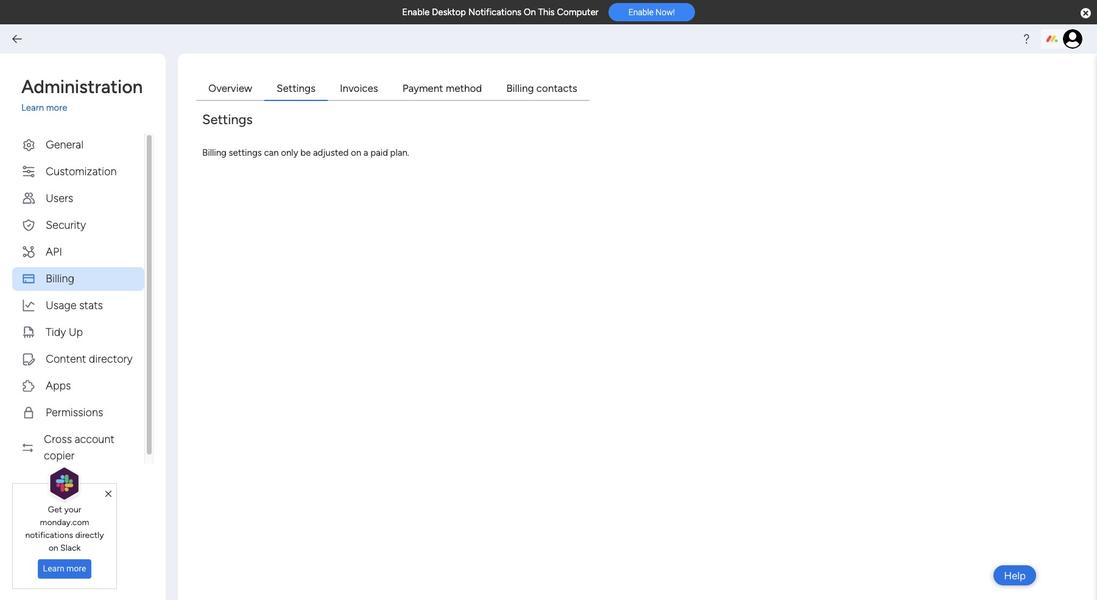 Task type: vqa. For each thing, say whether or not it's contained in the screenshot.
the billing inside Billing Button
yes



Task type: locate. For each thing, give the bounding box(es) containing it.
enable now!
[[629, 7, 675, 17]]

0 vertical spatial more
[[46, 102, 67, 113]]

a
[[364, 147, 368, 158]]

1 vertical spatial settings
[[202, 111, 253, 128]]

0 horizontal spatial billing
[[46, 272, 74, 285]]

more down administration
[[46, 102, 67, 113]]

cross
[[44, 433, 72, 446]]

1 horizontal spatial on
[[351, 147, 361, 158]]

administration learn more
[[21, 76, 143, 113]]

0 horizontal spatial settings
[[202, 111, 253, 128]]

enable
[[402, 7, 430, 18], [629, 7, 654, 17]]

more
[[46, 102, 67, 113], [66, 564, 86, 574]]

users button
[[12, 187, 144, 210]]

1 vertical spatial learn
[[43, 564, 64, 574]]

get your monday.com notifications directly on slack
[[25, 505, 104, 554]]

enable for enable desktop notifications on this computer
[[402, 7, 430, 18]]

security button
[[12, 214, 144, 237]]

0 horizontal spatial on
[[49, 543, 58, 554]]

more inside administration learn more
[[46, 102, 67, 113]]

0 vertical spatial settings
[[277, 82, 316, 94]]

more inside 'learn more' button
[[66, 564, 86, 574]]

settings inside settings link
[[277, 82, 316, 94]]

invoices
[[340, 82, 378, 94]]

cross account copier button
[[12, 428, 144, 468]]

learn more
[[43, 564, 86, 574]]

0 vertical spatial billing
[[506, 82, 534, 94]]

api
[[46, 245, 62, 259]]

learn down administration
[[21, 102, 44, 113]]

2 vertical spatial billing
[[46, 272, 74, 285]]

now!
[[656, 7, 675, 17]]

enable left now!
[[629, 7, 654, 17]]

contacts
[[536, 82, 577, 94]]

learn down slack
[[43, 564, 64, 574]]

customization button
[[12, 160, 144, 184]]

notifications
[[25, 531, 73, 541]]

1 horizontal spatial settings
[[277, 82, 316, 94]]

0 horizontal spatial enable
[[402, 7, 430, 18]]

settings
[[229, 147, 262, 158]]

method
[[446, 82, 482, 94]]

security
[[46, 218, 86, 232]]

2 horizontal spatial billing
[[506, 82, 534, 94]]

billing left "settings"
[[202, 147, 227, 158]]

on left a at the top left of page
[[351, 147, 361, 158]]

content directory
[[46, 352, 133, 366]]

billing contacts link
[[494, 78, 590, 101]]

only
[[281, 147, 298, 158]]

1 vertical spatial billing
[[202, 147, 227, 158]]

copier
[[44, 449, 75, 463]]

back to workspace image
[[11, 33, 23, 45]]

dapulse close image
[[1081, 7, 1091, 19]]

slack
[[60, 543, 81, 554]]

0 vertical spatial learn
[[21, 102, 44, 113]]

enable left desktop on the left of page
[[402, 7, 430, 18]]

billing settings can only be adjusted on a paid plan.
[[202, 147, 409, 158]]

settings
[[277, 82, 316, 94], [202, 111, 253, 128]]

on
[[351, 147, 361, 158], [49, 543, 58, 554]]

plan.
[[390, 147, 409, 158]]

billing inside "link"
[[506, 82, 534, 94]]

billing
[[506, 82, 534, 94], [202, 147, 227, 158], [46, 272, 74, 285]]

billing up usage
[[46, 272, 74, 285]]

billing left contacts
[[506, 82, 534, 94]]

billing for billing settings can only be adjusted on a paid plan.
[[202, 147, 227, 158]]

billing inside button
[[46, 272, 74, 285]]

1 horizontal spatial enable
[[629, 7, 654, 17]]

1 vertical spatial on
[[49, 543, 58, 554]]

cross account copier
[[44, 433, 115, 463]]

account
[[75, 433, 115, 446]]

monday.com
[[40, 518, 89, 528]]

more down slack
[[66, 564, 86, 574]]

1 horizontal spatial billing
[[202, 147, 227, 158]]

1 vertical spatial more
[[66, 564, 86, 574]]

invoices link
[[328, 78, 390, 101]]

permissions button
[[12, 401, 144, 425]]

billing contacts
[[506, 82, 577, 94]]

on down notifications
[[49, 543, 58, 554]]

learn
[[21, 102, 44, 113], [43, 564, 64, 574]]

enable inside button
[[629, 7, 654, 17]]

billing button
[[12, 267, 144, 291]]

help button
[[994, 566, 1036, 586]]

learn more link
[[21, 101, 154, 115]]

usage
[[46, 299, 76, 312]]



Task type: describe. For each thing, give the bounding box(es) containing it.
up
[[69, 326, 83, 339]]

apps
[[46, 379, 71, 393]]

learn inside administration learn more
[[21, 102, 44, 113]]

billing for billing contacts
[[506, 82, 534, 94]]

billing for billing
[[46, 272, 74, 285]]

customization
[[46, 165, 117, 178]]

desktop
[[432, 7, 466, 18]]

overview
[[208, 82, 252, 94]]

get
[[48, 505, 62, 515]]

enable now! button
[[608, 3, 695, 21]]

permissions
[[46, 406, 103, 419]]

learn inside button
[[43, 564, 64, 574]]

content
[[46, 352, 86, 366]]

payment
[[403, 82, 443, 94]]

tidy up button
[[12, 321, 144, 345]]

help
[[1004, 570, 1026, 582]]

enable for enable now!
[[629, 7, 654, 17]]

learn more button
[[38, 560, 92, 579]]

general button
[[12, 133, 144, 157]]

administration
[[21, 76, 143, 98]]

api button
[[12, 240, 144, 264]]

0 vertical spatial on
[[351, 147, 361, 158]]

users
[[46, 192, 73, 205]]

settings link
[[264, 78, 328, 101]]

be
[[300, 147, 311, 158]]

payment method link
[[390, 78, 494, 101]]

computer
[[557, 7, 599, 18]]

usage stats button
[[12, 294, 144, 318]]

can
[[264, 147, 279, 158]]

directly
[[75, 531, 104, 541]]

payment method
[[403, 82, 482, 94]]

on
[[524, 7, 536, 18]]

notifications
[[468, 7, 522, 18]]

tidy up
[[46, 326, 83, 339]]

paid
[[370, 147, 388, 158]]

on inside get your monday.com notifications directly on slack
[[49, 543, 58, 554]]

overview link
[[196, 78, 264, 101]]

usage stats
[[46, 299, 103, 312]]

apps button
[[12, 374, 144, 398]]

content directory button
[[12, 348, 144, 371]]

enable desktop notifications on this computer
[[402, 7, 599, 18]]

your
[[64, 505, 81, 515]]

general
[[46, 138, 83, 151]]

adjusted
[[313, 147, 349, 158]]

this
[[538, 7, 555, 18]]

tidy
[[46, 326, 66, 339]]

dapulse x slim image
[[105, 489, 111, 500]]

help image
[[1020, 33, 1033, 45]]

stats
[[79, 299, 103, 312]]

directory
[[89, 352, 133, 366]]

kendall parks image
[[1063, 29, 1083, 49]]



